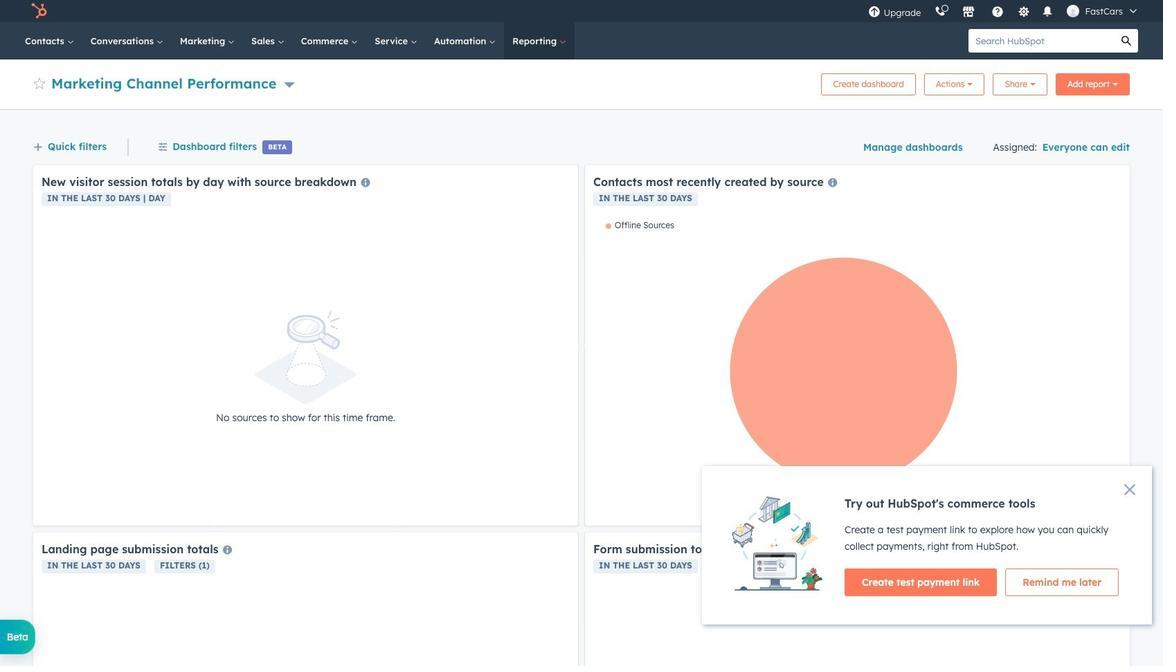 Task type: describe. For each thing, give the bounding box(es) containing it.
marketplaces image
[[963, 6, 975, 19]]

new visitor session totals by day with source breakdown element
[[33, 165, 578, 526]]

landing page submission totals element
[[33, 533, 578, 667]]

form submission totals element
[[585, 533, 1130, 667]]



Task type: locate. For each thing, give the bounding box(es) containing it.
contacts most recently created by source element
[[585, 165, 1130, 526]]

interactive chart image
[[593, 220, 1122, 518]]

banner
[[33, 69, 1130, 96]]

christina overa image
[[1067, 5, 1080, 17]]

toggle series visibility region
[[606, 220, 674, 231]]

menu
[[862, 0, 1147, 22]]

close image
[[1124, 485, 1135, 496]]

Search HubSpot search field
[[969, 29, 1115, 53]]



Task type: vqa. For each thing, say whether or not it's contained in the screenshot.
Jacob Simon "icon"
no



